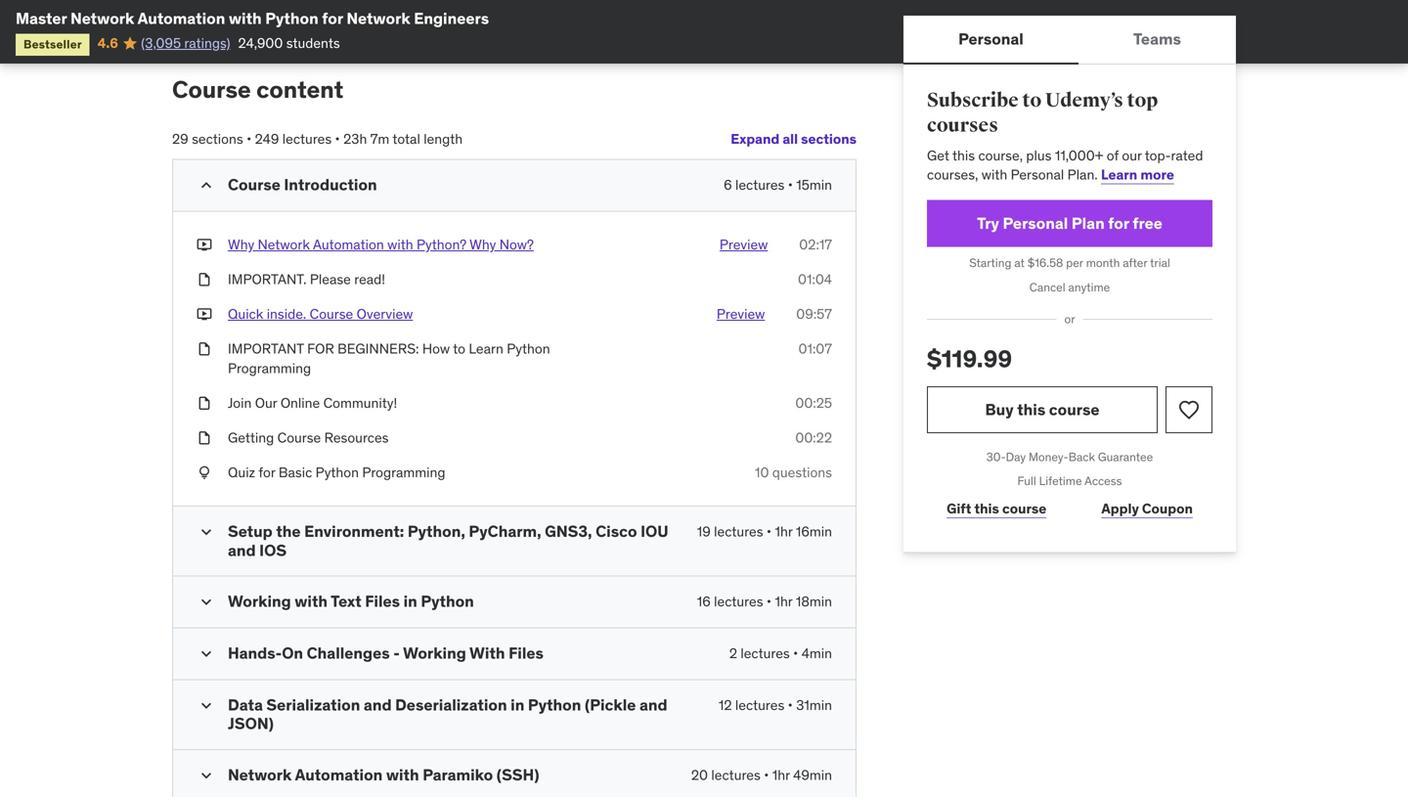 Task type: locate. For each thing, give the bounding box(es) containing it.
lectures right 12
[[735, 696, 785, 714]]

programming down resources on the left bottom of page
[[362, 464, 446, 481]]

small image
[[197, 766, 216, 785]]

1 sections from the left
[[801, 130, 857, 148]]

1hr left 18min
[[775, 593, 793, 610]]

files right with
[[509, 643, 544, 663]]

lectures for hands-on challenges - working with files
[[741, 645, 790, 662]]

0 vertical spatial in
[[403, 591, 417, 611]]

1 horizontal spatial and
[[364, 695, 392, 715]]

small image for data
[[197, 696, 216, 715]]

python?
[[417, 236, 467, 253]]

gift this course
[[947, 500, 1047, 517]]

environment:
[[304, 521, 404, 541]]

0 horizontal spatial for
[[259, 464, 275, 481]]

1 vertical spatial automation
[[313, 236, 384, 253]]

total
[[393, 130, 420, 148]]

this inside button
[[1017, 399, 1046, 419]]

lectures
[[282, 130, 332, 148], [735, 176, 785, 194], [714, 523, 763, 540], [714, 593, 763, 610], [741, 645, 790, 662], [735, 696, 785, 714], [711, 766, 761, 784]]

0 vertical spatial working
[[228, 591, 291, 611]]

to right how
[[453, 340, 465, 358]]

0 horizontal spatial course
[[1002, 500, 1047, 517]]

python left (pickle
[[528, 695, 581, 715]]

wishlist image
[[1177, 398, 1201, 421]]

master
[[16, 8, 67, 28]]

with left python?
[[387, 236, 413, 253]]

with inside get this course, plus 11,000+ of our top-rated courses, with personal plan.
[[982, 166, 1008, 183]]

for up "students"
[[322, 8, 343, 28]]

network up important. on the top of the page
[[258, 236, 310, 253]]

automation down serialization
[[295, 765, 383, 785]]

join
[[228, 394, 252, 412]]

19
[[697, 523, 711, 540]]

preview left 09:57
[[717, 305, 765, 323]]

• left 4min
[[793, 645, 798, 662]]

preview for 09:57
[[717, 305, 765, 323]]

teams
[[1133, 29, 1181, 49]]

this for buy
[[1017, 399, 1046, 419]]

1 vertical spatial learn
[[469, 340, 504, 358]]

files right text
[[365, 591, 400, 611]]

1 horizontal spatial why
[[470, 236, 496, 253]]

20
[[691, 766, 708, 784]]

full
[[1018, 473, 1036, 489]]

guarantee
[[1098, 449, 1153, 464]]

try personal plan for free
[[977, 213, 1163, 233]]

ratings)
[[184, 34, 230, 52]]

• for working with text files in python
[[767, 593, 772, 610]]

this right "gift"
[[974, 500, 999, 517]]

0 vertical spatial automation
[[138, 8, 225, 28]]

0 horizontal spatial why
[[228, 236, 254, 253]]

1hr left "49min"
[[772, 766, 790, 784]]

volkswagen image
[[353, 0, 396, 36]]

in right deserialization
[[511, 695, 525, 715]]

• left 18min
[[767, 593, 772, 610]]

• for network automation with paramiko (ssh)
[[764, 766, 769, 784]]

4.6
[[98, 34, 118, 52]]

2 xsmall image from the top
[[197, 270, 212, 289]]

2 small image from the top
[[197, 522, 216, 542]]

1 vertical spatial 1hr
[[775, 593, 793, 610]]

small image for working
[[197, 592, 216, 612]]

this inside get this course, plus 11,000+ of our top-rated courses, with personal plan.
[[952, 146, 975, 164]]

6 xsmall image from the top
[[197, 463, 212, 482]]

-
[[393, 643, 400, 663]]

0 vertical spatial preview
[[720, 236, 768, 253]]

2 why from the left
[[470, 236, 496, 253]]

this up courses,
[[952, 146, 975, 164]]

01:04
[[798, 270, 832, 288]]

working right -
[[403, 643, 466, 663]]

expand all sections
[[731, 130, 857, 148]]

1 horizontal spatial working
[[403, 643, 466, 663]]

1 horizontal spatial files
[[509, 643, 544, 663]]

personal down plus
[[1011, 166, 1064, 183]]

paramiko
[[423, 765, 493, 785]]

cancel
[[1030, 279, 1066, 295]]

0 horizontal spatial programming
[[228, 359, 311, 377]]

automation for python
[[138, 8, 225, 28]]

1 vertical spatial files
[[509, 643, 544, 663]]

buy this course button
[[927, 386, 1158, 433]]

1 vertical spatial this
[[1017, 399, 1046, 419]]

and
[[228, 540, 256, 560], [364, 695, 392, 715], [640, 695, 668, 715]]

python up 24,900 students
[[265, 8, 319, 28]]

udemy's
[[1045, 89, 1123, 112]]

length
[[424, 130, 463, 148]]

24,900 students
[[238, 34, 340, 52]]

with left text
[[295, 591, 328, 611]]

small image for course
[[197, 175, 216, 195]]

starting at $16.58 per month after trial cancel anytime
[[969, 255, 1170, 295]]

with up 24,900
[[229, 8, 262, 28]]

3 xsmall image from the top
[[197, 305, 212, 324]]

sections right all
[[801, 130, 857, 148]]

0 vertical spatial course
[[1049, 399, 1100, 419]]

files
[[365, 591, 400, 611], [509, 643, 544, 663]]

after
[[1123, 255, 1148, 270]]

5 xsmall image from the top
[[197, 393, 212, 413]]

automation up "please"
[[313, 236, 384, 253]]

quick
[[228, 305, 263, 323]]

1 horizontal spatial sections
[[801, 130, 857, 148]]

trial
[[1150, 255, 1170, 270]]

0 horizontal spatial to
[[453, 340, 465, 358]]

iou
[[641, 521, 669, 541]]

python right how
[[507, 340, 550, 358]]

course down full
[[1002, 500, 1047, 517]]

1 horizontal spatial course
[[1049, 399, 1100, 419]]

sections right the '29'
[[192, 130, 243, 148]]

0 vertical spatial for
[[322, 8, 343, 28]]

to
[[1022, 89, 1042, 112], [453, 340, 465, 358]]

0 vertical spatial files
[[365, 591, 400, 611]]

1 horizontal spatial in
[[511, 695, 525, 715]]

0 horizontal spatial in
[[403, 591, 417, 611]]

1 vertical spatial to
[[453, 340, 465, 358]]

• left 16min
[[767, 523, 772, 540]]

• left 249
[[247, 130, 252, 148]]

23h 7m
[[343, 130, 390, 148]]

• for hands-on challenges - working with files
[[793, 645, 798, 662]]

network down json)
[[228, 765, 292, 785]]

lectures right 19
[[714, 523, 763, 540]]

5 small image from the top
[[197, 696, 216, 715]]

learn
[[1101, 166, 1138, 183], [469, 340, 504, 358]]

and down hands-on challenges - working with files
[[364, 695, 392, 715]]

0 horizontal spatial sections
[[192, 130, 243, 148]]

1 vertical spatial in
[[511, 695, 525, 715]]

starting
[[969, 255, 1012, 270]]

1 horizontal spatial programming
[[362, 464, 446, 481]]

0 vertical spatial learn
[[1101, 166, 1138, 183]]

lectures for network automation with paramiko (ssh)
[[711, 766, 761, 784]]

• left 15min
[[788, 176, 793, 194]]

for
[[322, 8, 343, 28], [1108, 213, 1129, 233], [259, 464, 275, 481]]

for right quiz
[[259, 464, 275, 481]]

network inside why network automation with python? why now? button
[[258, 236, 310, 253]]

4 small image from the top
[[197, 644, 216, 664]]

2 vertical spatial automation
[[295, 765, 383, 785]]

4 xsmall image from the top
[[197, 340, 212, 359]]

1 vertical spatial working
[[403, 643, 466, 663]]

getting course resources
[[228, 429, 389, 446]]

python inside important for beginners: how to learn python programming
[[507, 340, 550, 358]]

lectures right 16
[[714, 593, 763, 610]]

1 horizontal spatial for
[[322, 8, 343, 28]]

1 vertical spatial personal
[[1011, 166, 1064, 183]]

31min
[[796, 696, 832, 714]]

back
[[1069, 449, 1095, 464]]

19 lectures • 1hr 16min
[[697, 523, 832, 540]]

setup the environment: python, pycharm, gns3, cisco iou and ios
[[228, 521, 669, 560]]

1hr left 16min
[[775, 523, 793, 540]]

1 xsmall image from the top
[[197, 235, 212, 254]]

49min
[[793, 766, 832, 784]]

anytime
[[1068, 279, 1110, 295]]

lectures for working with text files in python
[[714, 593, 763, 610]]

python inside the data serialization and deserialization in python (pickle and json)
[[528, 695, 581, 715]]

0 vertical spatial 1hr
[[775, 523, 793, 540]]

for left free
[[1108, 213, 1129, 233]]

please
[[310, 270, 351, 288]]

programming inside important for beginners: how to learn python programming
[[228, 359, 311, 377]]

setup
[[228, 521, 273, 541]]

tab list
[[904, 16, 1236, 65]]

preview down 6
[[720, 236, 768, 253]]

2 vertical spatial this
[[974, 500, 999, 517]]

gift this course link
[[927, 489, 1066, 529]]

get
[[927, 146, 949, 164]]

1 vertical spatial course
[[1002, 500, 1047, 517]]

this for gift
[[974, 500, 999, 517]]

0 horizontal spatial learn
[[469, 340, 504, 358]]

xsmall image for important. please read!
[[197, 270, 212, 289]]

xsmall image for quiz for basic python programming
[[197, 463, 212, 482]]

course inside button
[[1049, 399, 1100, 419]]

10
[[755, 464, 769, 481]]

1 horizontal spatial to
[[1022, 89, 1042, 112]]

in for deserialization
[[511, 695, 525, 715]]

this right buy at the right bottom of the page
[[1017, 399, 1046, 419]]

to left udemy's
[[1022, 89, 1042, 112]]

learn right how
[[469, 340, 504, 358]]

lectures for data serialization and deserialization in python (pickle and json)
[[735, 696, 785, 714]]

0 vertical spatial personal
[[958, 29, 1024, 49]]

0 vertical spatial this
[[952, 146, 975, 164]]

personal up $16.58
[[1003, 213, 1068, 233]]

1 why from the left
[[228, 236, 254, 253]]

sections inside expand all sections dropdown button
[[801, 130, 857, 148]]

for
[[307, 340, 334, 358]]

automation inside button
[[313, 236, 384, 253]]

xsmall image
[[197, 428, 212, 447]]

12 lectures • 31min
[[719, 696, 832, 714]]

in inside the data serialization and deserialization in python (pickle and json)
[[511, 695, 525, 715]]

course content
[[172, 75, 344, 104]]

learn down of
[[1101, 166, 1138, 183]]

3 small image from the top
[[197, 592, 216, 612]]

programming down important
[[228, 359, 311, 377]]

0 horizontal spatial files
[[365, 591, 400, 611]]

now?
[[499, 236, 534, 253]]

1 vertical spatial for
[[1108, 213, 1129, 233]]

lectures right 6
[[735, 176, 785, 194]]

small image
[[197, 175, 216, 195], [197, 522, 216, 542], [197, 592, 216, 612], [197, 644, 216, 664], [197, 696, 216, 715]]

python down 'setup the environment: python, pycharm, gns3, cisco iou and ios'
[[421, 591, 474, 611]]

python
[[265, 8, 319, 28], [507, 340, 550, 358], [316, 464, 359, 481], [421, 591, 474, 611], [528, 695, 581, 715]]

• for setup the environment: python, pycharm, gns3, cisco iou and ios
[[767, 523, 772, 540]]

students
[[286, 34, 340, 52]]

0 horizontal spatial and
[[228, 540, 256, 560]]

get this course, plus 11,000+ of our top-rated courses, with personal plan.
[[927, 146, 1203, 183]]

0 vertical spatial to
[[1022, 89, 1042, 112]]

0 horizontal spatial working
[[228, 591, 291, 611]]

1 vertical spatial programming
[[362, 464, 446, 481]]

personal up subscribe
[[958, 29, 1024, 49]]

lectures right 20 on the bottom
[[711, 766, 761, 784]]

lectures for course introduction
[[735, 176, 785, 194]]

and left the ios
[[228, 540, 256, 560]]

working up hands-
[[228, 591, 291, 611]]

online
[[280, 394, 320, 412]]

xsmall image
[[197, 235, 212, 254], [197, 270, 212, 289], [197, 305, 212, 324], [197, 340, 212, 359], [197, 393, 212, 413], [197, 463, 212, 482]]

quiz for basic python programming
[[228, 464, 446, 481]]

1hr for gns3,
[[775, 523, 793, 540]]

and right (pickle
[[640, 695, 668, 715]]

2 horizontal spatial for
[[1108, 213, 1129, 233]]

inside.
[[267, 305, 306, 323]]

0 vertical spatial programming
[[228, 359, 311, 377]]

lectures right '2'
[[741, 645, 790, 662]]

hands-on challenges - working with files
[[228, 643, 544, 663]]

1 vertical spatial preview
[[717, 305, 765, 323]]

plus
[[1026, 146, 1052, 164]]

the
[[276, 521, 301, 541]]

sections
[[801, 130, 857, 148], [192, 130, 243, 148]]

course introduction
[[228, 174, 377, 195]]

getting
[[228, 429, 274, 446]]

2 vertical spatial for
[[259, 464, 275, 481]]

why up important. on the top of the page
[[228, 236, 254, 253]]

to inside subscribe to udemy's top courses
[[1022, 89, 1042, 112]]

working with text files in python
[[228, 591, 474, 611]]

and inside 'setup the environment: python, pycharm, gns3, cisco iou and ios'
[[228, 540, 256, 560]]

course up back
[[1049, 399, 1100, 419]]

in up hands-on challenges - working with files
[[403, 591, 417, 611]]

$16.58
[[1028, 255, 1063, 270]]

automation up (3,095 ratings)
[[138, 8, 225, 28]]

1 small image from the top
[[197, 175, 216, 195]]

course down "please"
[[310, 305, 353, 323]]

in for files
[[403, 591, 417, 611]]

why left now?
[[470, 236, 496, 253]]

deserialization
[[395, 695, 507, 715]]

• left 31min
[[788, 696, 793, 714]]

json)
[[228, 714, 274, 734]]

with down course,
[[982, 166, 1008, 183]]

• left "49min"
[[764, 766, 769, 784]]



Task type: vqa. For each thing, say whether or not it's contained in the screenshot.
policy
no



Task type: describe. For each thing, give the bounding box(es) containing it.
beginners:
[[338, 340, 419, 358]]

xsmall image for join our online community!
[[197, 393, 212, 413]]

01:07
[[798, 340, 832, 358]]

(3,095 ratings)
[[141, 34, 230, 52]]

xsmall image for important for beginners: how to learn python programming
[[197, 340, 212, 359]]

small image for hands-
[[197, 644, 216, 664]]

24,900
[[238, 34, 283, 52]]

lectures for setup the environment: python, pycharm, gns3, cisco iou and ios
[[714, 523, 763, 540]]

personal inside get this course, plus 11,000+ of our top-rated courses, with personal plan.
[[1011, 166, 1064, 183]]

course down 'ratings)' on the top of page
[[172, 75, 251, 104]]

quiz
[[228, 464, 255, 481]]

plan
[[1072, 213, 1105, 233]]

master network automation with python for network engineers
[[16, 8, 489, 28]]

small image for setup
[[197, 522, 216, 542]]

expand all sections button
[[731, 120, 857, 159]]

249
[[255, 130, 279, 148]]

expand
[[731, 130, 780, 148]]

python down resources on the left bottom of page
[[316, 464, 359, 481]]

buy
[[985, 399, 1014, 419]]

important. please read!
[[228, 270, 385, 288]]

overview
[[357, 305, 413, 323]]

course down 'online'
[[277, 429, 321, 446]]

11,000+
[[1055, 146, 1104, 164]]

with inside button
[[387, 236, 413, 253]]

personal button
[[904, 16, 1079, 63]]

16min
[[796, 523, 832, 540]]

hands-
[[228, 643, 282, 663]]

• for data serialization and deserialization in python (pickle and json)
[[788, 696, 793, 714]]

2 vertical spatial 1hr
[[772, 766, 790, 784]]

$119.99
[[927, 344, 1012, 373]]

30-day money-back guarantee full lifetime access
[[987, 449, 1153, 489]]

network left the engineers
[[347, 8, 410, 28]]

why network automation with python? why now?
[[228, 236, 534, 253]]

course inside button
[[310, 305, 353, 323]]

18min
[[796, 593, 832, 610]]

• for course introduction
[[788, 176, 793, 194]]

00:22
[[795, 429, 832, 446]]

resources
[[324, 429, 389, 446]]

30-
[[987, 449, 1006, 464]]

course,
[[978, 146, 1023, 164]]

try
[[977, 213, 999, 233]]

or
[[1064, 312, 1075, 327]]

6
[[724, 176, 732, 194]]

(pickle
[[585, 695, 636, 715]]

plan.
[[1068, 166, 1098, 183]]

our
[[1122, 146, 1142, 164]]

tab list containing personal
[[904, 16, 1236, 65]]

important for beginners: how to learn python programming
[[228, 340, 550, 377]]

network automation with paramiko (ssh)
[[228, 765, 539, 785]]

per
[[1066, 255, 1083, 270]]

• left 23h 7m
[[335, 130, 340, 148]]

1 horizontal spatial learn
[[1101, 166, 1138, 183]]

20 lectures • 1hr 49min
[[691, 766, 832, 784]]

this for get
[[952, 146, 975, 164]]

apply
[[1102, 500, 1139, 517]]

lectures right 249
[[282, 130, 332, 148]]

with
[[469, 643, 505, 663]]

09:57
[[796, 305, 832, 323]]

content
[[256, 75, 344, 104]]

top
[[1127, 89, 1158, 112]]

rated
[[1171, 146, 1203, 164]]

important
[[228, 340, 304, 358]]

basic
[[279, 464, 312, 481]]

join our online community!
[[228, 394, 397, 412]]

2 horizontal spatial and
[[640, 695, 668, 715]]

10 questions
[[755, 464, 832, 481]]

preview for 02:17
[[720, 236, 768, 253]]

community!
[[323, 394, 397, 412]]

pycharm,
[[469, 521, 541, 541]]

learn more link
[[1101, 166, 1174, 183]]

to inside important for beginners: how to learn python programming
[[453, 340, 465, 358]]

2 sections from the left
[[192, 130, 243, 148]]

nasdaq image
[[189, 0, 301, 36]]

quick inside. course overview button
[[228, 305, 413, 324]]

engineers
[[414, 8, 489, 28]]

2 vertical spatial personal
[[1003, 213, 1068, 233]]

00:25
[[795, 394, 832, 412]]

buy this course
[[985, 399, 1100, 419]]

free
[[1133, 213, 1163, 233]]

personal inside button
[[958, 29, 1024, 49]]

serialization
[[266, 695, 360, 715]]

top-
[[1145, 146, 1171, 164]]

quick inside. course overview
[[228, 305, 413, 323]]

courses
[[927, 114, 998, 138]]

read!
[[354, 270, 385, 288]]

2
[[729, 645, 737, 662]]

text
[[331, 591, 362, 611]]

(ssh)
[[497, 765, 539, 785]]

15min
[[796, 176, 832, 194]]

1hr for python
[[775, 593, 793, 610]]

learn inside important for beginners: how to learn python programming
[[469, 340, 504, 358]]

cisco
[[596, 521, 637, 541]]

important.
[[228, 270, 307, 288]]

course down 249
[[228, 174, 281, 195]]

courses,
[[927, 166, 978, 183]]

of
[[1107, 146, 1119, 164]]

money-
[[1029, 449, 1069, 464]]

course for gift this course
[[1002, 500, 1047, 517]]

2 lectures • 4min
[[729, 645, 832, 662]]

with left paramiko
[[386, 765, 419, 785]]

learn more
[[1101, 166, 1174, 183]]

why network automation with python? why now? button
[[228, 235, 534, 254]]

box image
[[447, 0, 512, 36]]

network up 4.6
[[70, 8, 134, 28]]

course for buy this course
[[1049, 399, 1100, 419]]

16
[[697, 593, 711, 610]]

coupon
[[1142, 500, 1193, 517]]

month
[[1086, 255, 1120, 270]]

data
[[228, 695, 263, 715]]

lifetime
[[1039, 473, 1082, 489]]

subscribe to udemy's top courses
[[927, 89, 1158, 138]]

automation for python?
[[313, 236, 384, 253]]

6 lectures • 15min
[[724, 176, 832, 194]]

apply coupon
[[1102, 500, 1193, 517]]



